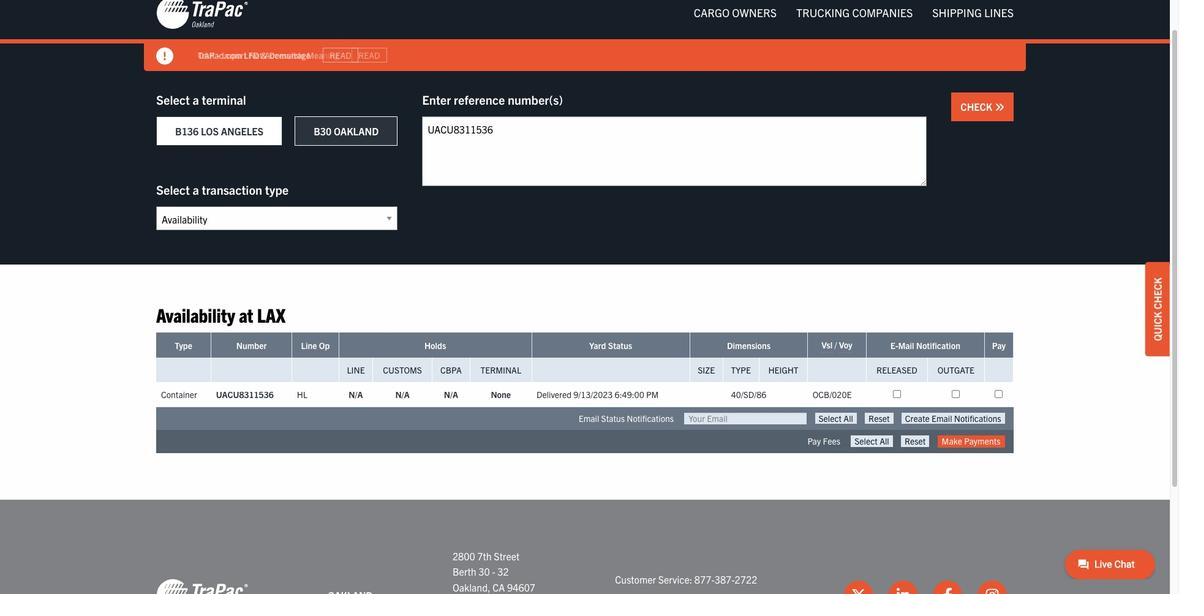 Task type: vqa. For each thing, say whether or not it's contained in the screenshot.
07:00 - 16:30
no



Task type: describe. For each thing, give the bounding box(es) containing it.
30
[[479, 566, 490, 578]]

cargo owners
[[694, 6, 777, 20]]

read for oak - import not accessible meaning
[[359, 50, 380, 61]]

type
[[265, 182, 289, 197]]

read link for oak - import not accessible meaning
[[352, 48, 387, 63]]

los
[[201, 125, 219, 137]]

shipping
[[933, 6, 982, 20]]

email
[[579, 413, 600, 424]]

check button
[[952, 93, 1014, 121]]

trucking companies link
[[787, 0, 923, 25]]

transaction
[[202, 182, 262, 197]]

number
[[236, 340, 267, 351]]

oak - import not accessible meaning
[[198, 49, 339, 60]]

accessible
[[265, 49, 305, 60]]

oakland image inside banner
[[156, 0, 248, 30]]

trucking
[[797, 6, 850, 20]]

trapac.com lfd & demurrage
[[198, 49, 311, 60]]

make payments link
[[938, 436, 1005, 448]]

32
[[498, 566, 509, 578]]

lfd
[[244, 49, 259, 60]]

pay for pay
[[993, 340, 1006, 351]]

make payments
[[942, 436, 1001, 447]]

container
[[161, 389, 197, 400]]

companies
[[853, 6, 913, 20]]

mail
[[899, 340, 915, 351]]

40/sd/86
[[732, 389, 767, 400]]

customer
[[615, 574, 656, 586]]

b30
[[314, 125, 332, 137]]

import
[[222, 49, 247, 60]]

trucking companies
[[797, 6, 913, 20]]

solid image
[[156, 48, 173, 65]]

- inside 2800 7th street berth 30 - 32 oakland, ca 94607
[[492, 566, 496, 578]]

height
[[769, 365, 799, 376]]

1 vertical spatial check
[[1152, 278, 1164, 310]]

1 vertical spatial type
[[731, 365, 751, 376]]

banner containing cargo owners
[[0, 0, 1180, 71]]

shipping lines link
[[923, 0, 1024, 25]]

877-
[[695, 574, 715, 586]]

footer containing 2800 7th street
[[0, 500, 1170, 594]]

at
[[239, 303, 253, 327]]

0 vertical spatial type
[[175, 340, 192, 351]]

oakland
[[334, 125, 379, 137]]

ca
[[493, 581, 505, 594]]

9/13/2023
[[574, 389, 613, 400]]

3 n/a from the left
[[444, 389, 458, 400]]

terminal
[[481, 365, 522, 376]]

size
[[698, 365, 715, 376]]

cargo owners link
[[684, 0, 787, 25]]

b136 los angeles
[[175, 125, 264, 137]]

delivered
[[537, 389, 572, 400]]

owners
[[733, 6, 777, 20]]

line for line
[[347, 365, 365, 376]]

availability
[[156, 303, 235, 327]]

pay fees
[[808, 436, 841, 447]]

vsl / voy
[[822, 340, 853, 351]]

2800
[[453, 550, 475, 562]]

2800 7th street berth 30 - 32 oakland, ca 94607
[[453, 550, 536, 594]]

pm
[[646, 389, 659, 400]]

dimensions
[[727, 340, 771, 351]]

number(s)
[[508, 92, 563, 107]]

lax
[[257, 303, 286, 327]]

terminal
[[202, 92, 246, 107]]

cbpa
[[441, 365, 462, 376]]

street
[[494, 550, 520, 562]]

outgate
[[938, 365, 975, 376]]

delivered 9/13/2023 6:49:00 pm
[[537, 389, 659, 400]]

notification
[[917, 340, 961, 351]]

quick check link
[[1146, 262, 1170, 357]]

e-
[[891, 340, 899, 351]]

Your Email email field
[[685, 413, 807, 425]]

- inside banner
[[217, 49, 220, 60]]

select a transaction type
[[156, 182, 289, 197]]

demurrage
[[269, 49, 311, 60]]

holds
[[425, 340, 446, 351]]



Task type: locate. For each thing, give the bounding box(es) containing it.
1 read link from the left
[[323, 48, 359, 63]]

None checkbox
[[995, 391, 1003, 399]]

0 vertical spatial line
[[301, 340, 317, 351]]

None checkbox
[[893, 391, 901, 399], [953, 391, 961, 399], [893, 391, 901, 399], [953, 391, 961, 399]]

trapac.com
[[198, 49, 242, 60]]

n/a right hl
[[349, 389, 363, 400]]

payments
[[965, 436, 1001, 447]]

1 vertical spatial oakland image
[[156, 579, 248, 594]]

0 horizontal spatial check
[[961, 101, 995, 113]]

vsl
[[822, 340, 833, 351]]

uacu8311536
[[216, 389, 274, 400]]

6:49:00
[[615, 389, 644, 400]]

select for select a terminal
[[156, 92, 190, 107]]

1 vertical spatial select
[[156, 182, 190, 197]]

line
[[301, 340, 317, 351], [347, 365, 365, 376]]

2 n/a from the left
[[396, 389, 410, 400]]

select
[[156, 92, 190, 107], [156, 182, 190, 197]]

yard
[[590, 340, 606, 351]]

read link right meaning
[[352, 48, 387, 63]]

1 horizontal spatial line
[[347, 365, 365, 376]]

read
[[330, 50, 352, 61], [359, 50, 380, 61]]

1 vertical spatial line
[[347, 365, 365, 376]]

fees
[[823, 436, 841, 447]]

1 vertical spatial status
[[601, 413, 625, 424]]

1 vertical spatial pay
[[808, 436, 821, 447]]

1 horizontal spatial -
[[492, 566, 496, 578]]

read right meaning
[[359, 50, 380, 61]]

footer
[[0, 500, 1170, 594]]

type down availability
[[175, 340, 192, 351]]

Enter reference number(s) text field
[[422, 116, 927, 186]]

shipping lines
[[933, 6, 1014, 20]]

pay right notification on the right of the page
[[993, 340, 1006, 351]]

2 a from the top
[[193, 182, 199, 197]]

1 vertical spatial -
[[492, 566, 496, 578]]

a left 'terminal' at the top left
[[193, 92, 199, 107]]

n/a
[[349, 389, 363, 400], [396, 389, 410, 400], [444, 389, 458, 400]]

0 vertical spatial select
[[156, 92, 190, 107]]

status
[[608, 340, 633, 351], [601, 413, 625, 424]]

1 select from the top
[[156, 92, 190, 107]]

enter reference number(s)
[[422, 92, 563, 107]]

2722
[[735, 574, 758, 586]]

None button
[[815, 413, 857, 424], [865, 413, 894, 424], [902, 413, 1005, 424], [851, 436, 893, 447], [901, 436, 930, 447], [815, 413, 857, 424], [865, 413, 894, 424], [902, 413, 1005, 424], [851, 436, 893, 447], [901, 436, 930, 447]]

hl
[[297, 389, 308, 400]]

type down dimensions
[[731, 365, 751, 376]]

1 horizontal spatial read
[[359, 50, 380, 61]]

read right demurrage
[[330, 50, 352, 61]]

enter
[[422, 92, 451, 107]]

line left customs
[[347, 365, 365, 376]]

1 horizontal spatial check
[[1152, 278, 1164, 310]]

solid image
[[995, 102, 1005, 112]]

status right yard
[[608, 340, 633, 351]]

0 vertical spatial a
[[193, 92, 199, 107]]

2 horizontal spatial n/a
[[444, 389, 458, 400]]

read link right demurrage
[[323, 48, 359, 63]]

voy
[[839, 340, 853, 351]]

status right email in the bottom of the page
[[601, 413, 625, 424]]

berth
[[453, 566, 477, 578]]

0 horizontal spatial line
[[301, 340, 317, 351]]

service:
[[659, 574, 693, 586]]

yard status
[[590, 340, 633, 351]]

oakland,
[[453, 581, 491, 594]]

status for email
[[601, 413, 625, 424]]

banner
[[0, 0, 1180, 71]]

0 horizontal spatial n/a
[[349, 389, 363, 400]]

customer service: 877-387-2722
[[615, 574, 758, 586]]

line for line op
[[301, 340, 317, 351]]

pay left fees
[[808, 436, 821, 447]]

line op
[[301, 340, 330, 351]]

angeles
[[221, 125, 264, 137]]

reference
[[454, 92, 505, 107]]

select up b136
[[156, 92, 190, 107]]

&
[[261, 49, 267, 60]]

pay
[[993, 340, 1006, 351], [808, 436, 821, 447]]

email status notifications
[[579, 413, 674, 424]]

1 horizontal spatial n/a
[[396, 389, 410, 400]]

/
[[835, 340, 837, 351]]

2 oakland image from the top
[[156, 579, 248, 594]]

387-
[[715, 574, 735, 586]]

94607
[[507, 581, 536, 594]]

0 horizontal spatial pay
[[808, 436, 821, 447]]

notifications
[[627, 413, 674, 424]]

a
[[193, 92, 199, 107], [193, 182, 199, 197]]

1 vertical spatial a
[[193, 182, 199, 197]]

quick check
[[1152, 278, 1164, 341]]

check inside button
[[961, 101, 995, 113]]

e-mail notification
[[891, 340, 961, 351]]

oak
[[198, 49, 215, 60]]

read link
[[323, 48, 359, 63], [352, 48, 387, 63]]

0 vertical spatial status
[[608, 340, 633, 351]]

lines
[[985, 6, 1014, 20]]

- right 30 in the left bottom of the page
[[492, 566, 496, 578]]

0 vertical spatial pay
[[993, 340, 1006, 351]]

select left transaction at the left of the page
[[156, 182, 190, 197]]

0 horizontal spatial type
[[175, 340, 192, 351]]

menu bar containing cargo owners
[[684, 0, 1024, 25]]

menu bar
[[684, 0, 1024, 25]]

0 vertical spatial check
[[961, 101, 995, 113]]

a left transaction at the left of the page
[[193, 182, 199, 197]]

-
[[217, 49, 220, 60], [492, 566, 496, 578]]

type
[[175, 340, 192, 351], [731, 365, 751, 376]]

n/a down customs
[[396, 389, 410, 400]]

n/a down cbpa
[[444, 389, 458, 400]]

select a terminal
[[156, 92, 246, 107]]

released
[[877, 365, 918, 376]]

select for select a transaction type
[[156, 182, 190, 197]]

0 vertical spatial -
[[217, 49, 220, 60]]

ocb/020e
[[813, 389, 852, 400]]

0 vertical spatial oakland image
[[156, 0, 248, 30]]

7th
[[478, 550, 492, 562]]

a for terminal
[[193, 92, 199, 107]]

1 a from the top
[[193, 92, 199, 107]]

b30 oakland
[[314, 125, 379, 137]]

make
[[942, 436, 963, 447]]

1 horizontal spatial pay
[[993, 340, 1006, 351]]

0 horizontal spatial -
[[217, 49, 220, 60]]

2 read link from the left
[[352, 48, 387, 63]]

read for trapac.com lfd & demurrage
[[330, 50, 352, 61]]

meaning
[[307, 49, 339, 60]]

availability at lax
[[156, 303, 286, 327]]

not
[[249, 49, 263, 60]]

- right oak
[[217, 49, 220, 60]]

status for yard
[[608, 340, 633, 351]]

2 select from the top
[[156, 182, 190, 197]]

oakland image
[[156, 0, 248, 30], [156, 579, 248, 594]]

1 n/a from the left
[[349, 389, 363, 400]]

pay for pay fees
[[808, 436, 821, 447]]

customs
[[383, 365, 422, 376]]

menu bar inside banner
[[684, 0, 1024, 25]]

check
[[961, 101, 995, 113], [1152, 278, 1164, 310]]

cargo
[[694, 6, 730, 20]]

read link for trapac.com lfd & demurrage
[[323, 48, 359, 63]]

0 horizontal spatial read
[[330, 50, 352, 61]]

line left op
[[301, 340, 317, 351]]

1 horizontal spatial type
[[731, 365, 751, 376]]

quick
[[1152, 312, 1164, 341]]

1 oakland image from the top
[[156, 0, 248, 30]]

a for transaction
[[193, 182, 199, 197]]

1 read from the left
[[330, 50, 352, 61]]

2 read from the left
[[359, 50, 380, 61]]

none
[[491, 389, 511, 400]]



